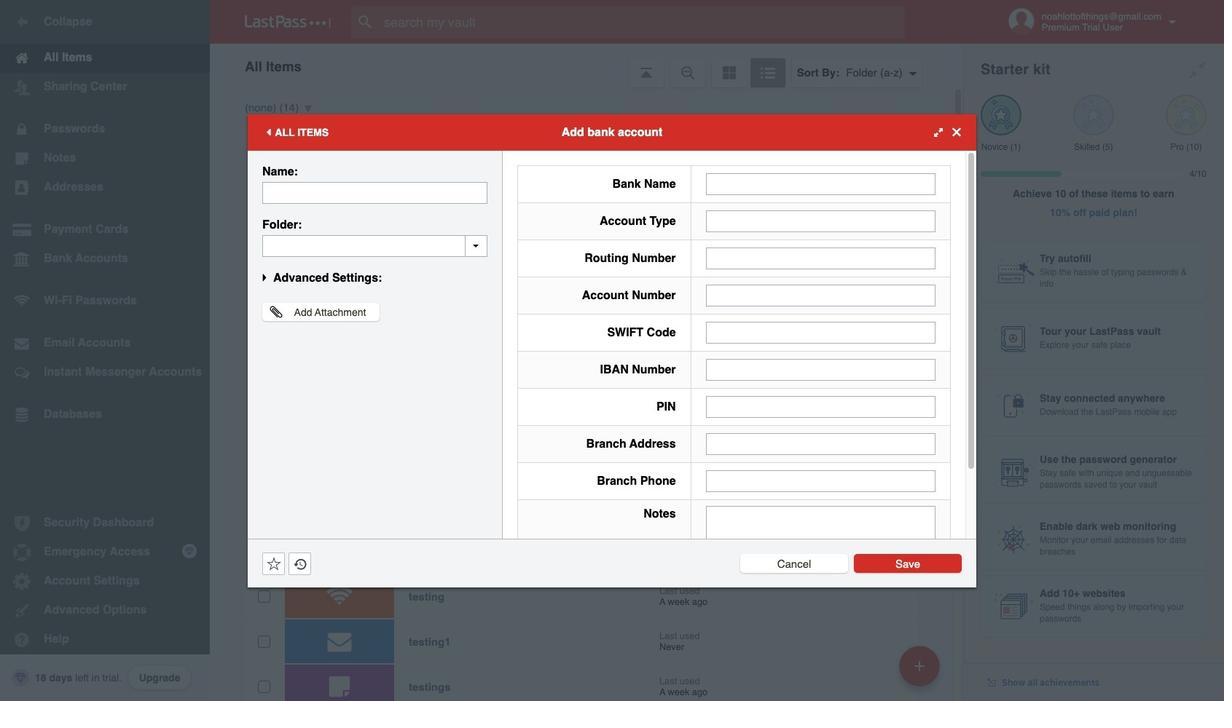 Task type: locate. For each thing, give the bounding box(es) containing it.
None text field
[[706, 173, 936, 195], [262, 182, 487, 204], [706, 173, 936, 195], [262, 182, 487, 204]]

vault options navigation
[[210, 44, 963, 87]]

dialog
[[248, 114, 976, 606]]

None text field
[[706, 210, 936, 232], [262, 235, 487, 257], [706, 247, 936, 269], [706, 285, 936, 306], [706, 322, 936, 344], [706, 359, 936, 381], [706, 396, 936, 418], [706, 433, 936, 455], [706, 470, 936, 492], [706, 506, 936, 596], [706, 210, 936, 232], [262, 235, 487, 257], [706, 247, 936, 269], [706, 285, 936, 306], [706, 322, 936, 344], [706, 359, 936, 381], [706, 396, 936, 418], [706, 433, 936, 455], [706, 470, 936, 492], [706, 506, 936, 596]]



Task type: describe. For each thing, give the bounding box(es) containing it.
main navigation navigation
[[0, 0, 210, 702]]

new item image
[[914, 661, 925, 671]]

search my vault text field
[[351, 6, 933, 38]]

new item navigation
[[894, 642, 949, 702]]

Search search field
[[351, 6, 933, 38]]

lastpass image
[[245, 15, 331, 28]]



Task type: vqa. For each thing, say whether or not it's contained in the screenshot.
New item navigation
yes



